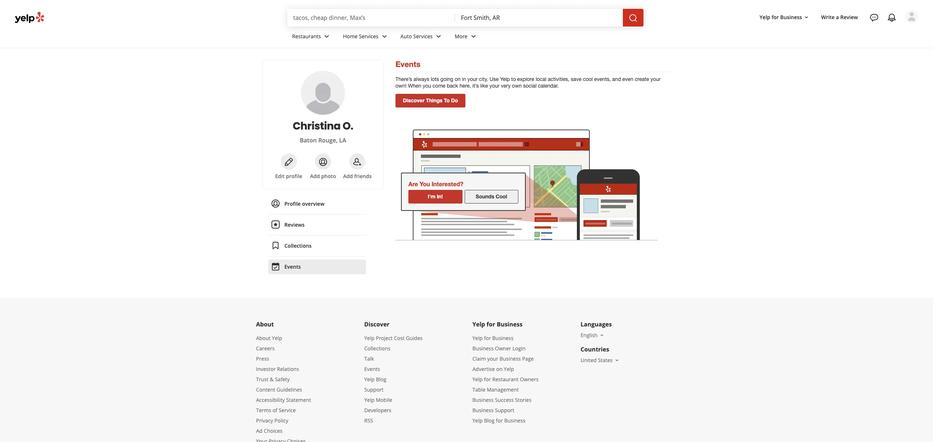 Task type: describe. For each thing, give the bounding box(es) containing it.
yelp for restaurant owners link
[[473, 376, 539, 383]]

calendar.
[[538, 83, 559, 89]]

events menu item
[[268, 260, 366, 274]]

about for about yelp careers press investor relations trust & safety content guidelines accessibility statement terms of service privacy policy ad choices
[[256, 335, 271, 342]]

24 chevron down v2 image for auto services
[[434, 32, 443, 41]]

24 event v2 image
[[271, 262, 280, 271]]

sounds cool
[[476, 193, 507, 200]]

your inside yelp for business business owner login claim your business page advertise on yelp yelp for restaurant owners table management business success stories business support yelp blog for business
[[488, 355, 499, 362]]

on inside there's always lots going on in your city. use yelp to explore local activities, save cool events, and even create your own! when you come back here, it's like your very own social calendar.
[[455, 76, 461, 82]]

english
[[581, 332, 598, 339]]

la
[[339, 136, 346, 144]]

countries
[[581, 345, 610, 353]]

&
[[270, 376, 274, 383]]

discover things to do
[[403, 97, 458, 103]]

yelp inside button
[[760, 13, 771, 20]]

reviews link
[[268, 218, 366, 232]]

events,
[[595, 76, 611, 82]]

there's
[[396, 76, 412, 82]]

christina o. image
[[906, 10, 919, 23]]

management
[[487, 386, 519, 393]]

about yelp link
[[256, 335, 282, 342]]

advertise on yelp link
[[473, 366, 514, 373]]

states
[[598, 357, 613, 364]]

do
[[451, 97, 458, 103]]

16 chevron down v2 image for english
[[600, 332, 605, 338]]

yelp for business button
[[757, 11, 813, 24]]

home services
[[343, 33, 379, 40]]

city.
[[479, 76, 488, 82]]

own
[[512, 83, 522, 89]]

events inside yelp project cost guides collections talk events yelp blog support yelp mobile developers rss
[[364, 366, 380, 373]]

yelp for business link
[[473, 335, 514, 342]]

yelp inside there's always lots going on in your city. use yelp to explore local activities, save cool events, and even create your own! when you come back here, it's like your very own social calendar.
[[500, 76, 510, 82]]

search image
[[629, 13, 638, 22]]

ad choices link
[[256, 427, 283, 434]]

events inside events link
[[285, 263, 301, 270]]

in!
[[437, 193, 443, 200]]

accessibility statement link
[[256, 397, 311, 403]]

your up 'it's'
[[468, 76, 478, 82]]

auto services
[[401, 33, 433, 40]]

developers link
[[364, 407, 392, 414]]

owner
[[495, 345, 511, 352]]

talk
[[364, 355, 374, 362]]

overview
[[302, 200, 325, 207]]

photo
[[321, 173, 336, 180]]

it's
[[473, 83, 479, 89]]

guides
[[406, 335, 423, 342]]

cool
[[496, 193, 507, 200]]

content
[[256, 386, 275, 393]]

Find text field
[[293, 14, 450, 22]]

support inside yelp project cost guides collections talk events yelp blog support yelp mobile developers rss
[[364, 386, 384, 393]]

i'm in! button
[[409, 190, 463, 204]]

claim
[[473, 355, 486, 362]]

services for home services
[[359, 33, 379, 40]]

stories
[[515, 397, 532, 403]]

restaurants link
[[286, 27, 337, 48]]

english button
[[581, 332, 605, 339]]

save
[[571, 76, 582, 82]]

terms
[[256, 407, 271, 414]]

ad
[[256, 427, 263, 434]]

to
[[512, 76, 516, 82]]

auto services link
[[395, 27, 449, 48]]

edit profile
[[275, 173, 302, 180]]

united states button
[[581, 357, 620, 364]]

edit profile image
[[284, 157, 293, 166]]

rss link
[[364, 417, 373, 424]]

write a review
[[822, 13, 859, 20]]

very
[[501, 83, 511, 89]]

safety
[[275, 376, 290, 383]]

yelp blog for business link
[[473, 417, 526, 424]]

user actions element
[[754, 9, 929, 54]]

messages image
[[870, 13, 879, 22]]

press link
[[256, 355, 269, 362]]

support inside yelp for business business owner login claim your business page advertise on yelp yelp for restaurant owners table management business success stories business support yelp blog for business
[[495, 407, 515, 414]]

create
[[635, 76, 649, 82]]

you
[[420, 180, 430, 187]]

services for auto services
[[413, 33, 433, 40]]

16 chevron down v2 image for yelp for business
[[804, 14, 810, 20]]

menu containing profile overview
[[268, 197, 366, 274]]

24 collections v2 image
[[271, 241, 280, 250]]

christina
[[293, 119, 341, 133]]

support link
[[364, 386, 384, 393]]

discover things to do link
[[396, 94, 466, 107]]

christina o. link
[[272, 119, 375, 133]]

home
[[343, 33, 358, 40]]

developers
[[364, 407, 392, 414]]

a
[[837, 13, 840, 20]]

discover for discover things to do
[[403, 97, 425, 103]]

baton
[[300, 136, 317, 144]]

none field near
[[461, 14, 617, 22]]

notifications image
[[888, 13, 897, 22]]

table management link
[[473, 386, 519, 393]]

24 profile v2 image
[[271, 199, 280, 208]]

0 vertical spatial collections link
[[268, 239, 366, 253]]

trust & safety link
[[256, 376, 290, 383]]

mobile
[[376, 397, 392, 403]]

24 review v2 image
[[271, 220, 280, 229]]

more
[[455, 33, 468, 40]]

christina o. baton rouge, la
[[293, 119, 354, 144]]

page
[[522, 355, 534, 362]]

project
[[376, 335, 393, 342]]

add friends image
[[353, 157, 362, 166]]

reviews
[[285, 221, 305, 228]]

privacy
[[256, 417, 273, 424]]

auto
[[401, 33, 412, 40]]

trust
[[256, 376, 269, 383]]

profile overview link
[[268, 197, 366, 211]]

on inside yelp for business business owner login claim your business page advertise on yelp yelp for restaurant owners table management business success stories business support yelp blog for business
[[497, 366, 503, 373]]

business inside yelp for business button
[[781, 13, 803, 20]]

about yelp careers press investor relations trust & safety content guidelines accessibility statement terms of service privacy policy ad choices
[[256, 335, 311, 434]]

1 vertical spatial collections link
[[364, 345, 391, 352]]

your down use
[[490, 83, 500, 89]]

add for add friends
[[343, 173, 353, 180]]

collections inside 'menu item'
[[285, 242, 312, 249]]



Task type: vqa. For each thing, say whether or not it's contained in the screenshot.
Messages icon at the right of page
yes



Task type: locate. For each thing, give the bounding box(es) containing it.
collections inside yelp project cost guides collections talk events yelp blog support yelp mobile developers rss
[[364, 345, 391, 352]]

0 vertical spatial blog
[[376, 376, 387, 383]]

0 horizontal spatial services
[[359, 33, 379, 40]]

claim your business page link
[[473, 355, 534, 362]]

write a review link
[[819, 11, 861, 24]]

support down success
[[495, 407, 515, 414]]

success
[[495, 397, 514, 403]]

24 chevron down v2 image inside more link
[[469, 32, 478, 41]]

24 chevron down v2 image right restaurants on the top of page
[[323, 32, 331, 41]]

collections link down reviews menu item
[[268, 239, 366, 253]]

things
[[426, 97, 443, 103]]

on
[[455, 76, 461, 82], [497, 366, 503, 373]]

services right home
[[359, 33, 379, 40]]

2 24 chevron down v2 image from the left
[[380, 32, 389, 41]]

advertise
[[473, 366, 495, 373]]

1 horizontal spatial support
[[495, 407, 515, 414]]

1 vertical spatial support
[[495, 407, 515, 414]]

1 24 chevron down v2 image from the left
[[323, 32, 331, 41]]

0 horizontal spatial yelp for business
[[473, 320, 523, 328]]

going
[[441, 76, 454, 82]]

and
[[613, 76, 621, 82]]

0 vertical spatial discover
[[403, 97, 425, 103]]

yelp project cost guides link
[[364, 335, 423, 342]]

1 services from the left
[[359, 33, 379, 40]]

when
[[408, 83, 422, 89]]

choices
[[264, 427, 283, 434]]

24 chevron down v2 image
[[323, 32, 331, 41], [380, 32, 389, 41]]

collections down the reviews
[[285, 242, 312, 249]]

24 chevron down v2 image right more
[[469, 32, 478, 41]]

0 horizontal spatial 24 chevron down v2 image
[[323, 32, 331, 41]]

always
[[414, 76, 430, 82]]

united states
[[581, 357, 613, 364]]

2 about from the top
[[256, 335, 271, 342]]

o.
[[343, 119, 354, 133]]

yelp project cost guides collections talk events yelp blog support yelp mobile developers rss
[[364, 335, 423, 424]]

1 vertical spatial events link
[[364, 366, 380, 373]]

about up careers
[[256, 335, 271, 342]]

accessibility
[[256, 397, 285, 403]]

24 chevron down v2 image for restaurants
[[323, 32, 331, 41]]

on left in
[[455, 76, 461, 82]]

friends
[[354, 173, 372, 180]]

1 horizontal spatial discover
[[403, 97, 425, 103]]

owners
[[520, 376, 539, 383]]

to
[[444, 97, 450, 103]]

collections menu item
[[268, 239, 366, 257]]

1 vertical spatial 16 chevron down v2 image
[[600, 332, 605, 338]]

yelp for business inside button
[[760, 13, 803, 20]]

activities,
[[548, 76, 570, 82]]

blog inside yelp for business business owner login claim your business page advertise on yelp yelp for restaurant owners table management business success stories business support yelp blog for business
[[484, 417, 495, 424]]

there's always lots going on in your city. use yelp to explore local activities, save cool events, and even create your own! when you come back here, it's like your very own social calendar.
[[396, 76, 661, 89]]

careers
[[256, 345, 275, 352]]

events up there's
[[396, 60, 421, 69]]

profile
[[285, 200, 301, 207]]

add for add photo
[[310, 173, 320, 180]]

2 24 chevron down v2 image from the left
[[469, 32, 478, 41]]

None search field
[[288, 9, 645, 27]]

1 add from the left
[[310, 173, 320, 180]]

rouge,
[[318, 136, 338, 144]]

0 vertical spatial collections
[[285, 242, 312, 249]]

support down yelp blog 'link'
[[364, 386, 384, 393]]

add friends
[[343, 173, 372, 180]]

1 horizontal spatial blog
[[484, 417, 495, 424]]

1 horizontal spatial yelp for business
[[760, 13, 803, 20]]

add photo image
[[319, 157, 328, 166]]

events
[[396, 60, 421, 69], [285, 263, 301, 270], [364, 366, 380, 373]]

1 horizontal spatial add
[[343, 173, 353, 180]]

1 vertical spatial discover
[[364, 320, 390, 328]]

social
[[523, 83, 537, 89]]

profile overview
[[285, 200, 325, 207]]

1 about from the top
[[256, 320, 274, 328]]

about for about
[[256, 320, 274, 328]]

blog inside yelp project cost guides collections talk events yelp blog support yelp mobile developers rss
[[376, 376, 387, 383]]

0 horizontal spatial support
[[364, 386, 384, 393]]

profile
[[286, 173, 302, 180]]

guidelines
[[277, 386, 302, 393]]

united
[[581, 357, 597, 364]]

24 chevron down v2 image right auto services
[[434, 32, 443, 41]]

reviews menu item
[[268, 218, 366, 236]]

24 chevron down v2 image
[[434, 32, 443, 41], [469, 32, 478, 41]]

events link
[[268, 260, 366, 274], [364, 366, 380, 373]]

yelp inside about yelp careers press investor relations trust & safety content guidelines accessibility statement terms of service privacy policy ad choices
[[272, 335, 282, 342]]

content guidelines link
[[256, 386, 302, 393]]

2 add from the left
[[343, 173, 353, 180]]

events link down talk link
[[364, 366, 380, 373]]

table
[[473, 386, 486, 393]]

0 vertical spatial on
[[455, 76, 461, 82]]

1 horizontal spatial events
[[364, 366, 380, 373]]

0 horizontal spatial on
[[455, 76, 461, 82]]

sounds
[[476, 193, 495, 200]]

for inside button
[[772, 13, 779, 20]]

on down claim your business page 'link' at the bottom
[[497, 366, 503, 373]]

1 vertical spatial about
[[256, 335, 271, 342]]

1 none field from the left
[[293, 14, 450, 22]]

24 chevron down v2 image left the auto
[[380, 32, 389, 41]]

0 horizontal spatial 24 chevron down v2 image
[[434, 32, 443, 41]]

back
[[447, 83, 458, 89]]

about up about yelp link
[[256, 320, 274, 328]]

are
[[409, 180, 418, 187]]

local
[[536, 76, 547, 82]]

languages
[[581, 320, 612, 328]]

16 chevron down v2 image down languages
[[600, 332, 605, 338]]

events right 24 event v2 image
[[285, 263, 301, 270]]

discover for discover
[[364, 320, 390, 328]]

None field
[[293, 14, 450, 22], [461, 14, 617, 22]]

yelp mobile link
[[364, 397, 392, 403]]

0 horizontal spatial discover
[[364, 320, 390, 328]]

1 vertical spatial on
[[497, 366, 503, 373]]

1 vertical spatial collections
[[364, 345, 391, 352]]

come
[[433, 83, 446, 89]]

24 chevron down v2 image inside home services link
[[380, 32, 389, 41]]

services right the auto
[[413, 33, 433, 40]]

lots
[[431, 76, 439, 82]]

0 horizontal spatial add
[[310, 173, 320, 180]]

restaurants
[[292, 33, 321, 40]]

none field find
[[293, 14, 450, 22]]

you
[[423, 83, 431, 89]]

24 chevron down v2 image for home services
[[380, 32, 389, 41]]

use
[[490, 76, 499, 82]]

16 chevron down v2 image
[[615, 357, 620, 363]]

1 horizontal spatial none field
[[461, 14, 617, 22]]

blog up support link
[[376, 376, 387, 383]]

24 chevron down v2 image inside the restaurants link
[[323, 32, 331, 41]]

0 horizontal spatial 16 chevron down v2 image
[[600, 332, 605, 338]]

2 vertical spatial events
[[364, 366, 380, 373]]

2 services from the left
[[413, 33, 433, 40]]

0 vertical spatial events link
[[268, 260, 366, 274]]

your up advertise on yelp link
[[488, 355, 499, 362]]

16 chevron down v2 image inside english popup button
[[600, 332, 605, 338]]

your right the 'create'
[[651, 76, 661, 82]]

are you interested?
[[409, 180, 464, 187]]

rss
[[364, 417, 373, 424]]

0 vertical spatial yelp for business
[[760, 13, 803, 20]]

24 chevron down v2 image inside the auto services link
[[434, 32, 443, 41]]

0 vertical spatial 16 chevron down v2 image
[[804, 14, 810, 20]]

1 horizontal spatial collections
[[364, 345, 391, 352]]

0 horizontal spatial blog
[[376, 376, 387, 383]]

0 horizontal spatial collections
[[285, 242, 312, 249]]

yelp for business business owner login claim your business page advertise on yelp yelp for restaurant owners table management business success stories business support yelp blog for business
[[473, 335, 539, 424]]

about inside about yelp careers press investor relations trust & safety content guidelines accessibility statement terms of service privacy policy ad choices
[[256, 335, 271, 342]]

1 horizontal spatial on
[[497, 366, 503, 373]]

24 chevron down v2 image for more
[[469, 32, 478, 41]]

1 vertical spatial events
[[285, 263, 301, 270]]

1 vertical spatial yelp for business
[[473, 320, 523, 328]]

menu
[[268, 197, 366, 274]]

collections down project
[[364, 345, 391, 352]]

add left photo
[[310, 173, 320, 180]]

events link down collections 'menu item'
[[268, 260, 366, 274]]

business categories element
[[286, 27, 919, 48]]

investor relations link
[[256, 366, 299, 373]]

0 horizontal spatial events
[[285, 263, 301, 270]]

review
[[841, 13, 859, 20]]

own!
[[396, 83, 407, 89]]

collections link down project
[[364, 345, 391, 352]]

2 horizontal spatial events
[[396, 60, 421, 69]]

service
[[279, 407, 296, 414]]

blog down business support link
[[484, 417, 495, 424]]

2 none field from the left
[[461, 14, 617, 22]]

0 horizontal spatial none field
[[293, 14, 450, 22]]

your
[[468, 76, 478, 82], [651, 76, 661, 82], [490, 83, 500, 89], [488, 355, 499, 362]]

events down talk link
[[364, 366, 380, 373]]

add left friends
[[343, 173, 353, 180]]

profile overview menu item
[[268, 197, 366, 215]]

16 chevron down v2 image inside yelp for business button
[[804, 14, 810, 20]]

1 vertical spatial blog
[[484, 417, 495, 424]]

business
[[781, 13, 803, 20], [497, 320, 523, 328], [493, 335, 514, 342], [473, 345, 494, 352], [500, 355, 521, 362], [473, 397, 494, 403], [473, 407, 494, 414], [505, 417, 526, 424]]

0 vertical spatial events
[[396, 60, 421, 69]]

1 horizontal spatial services
[[413, 33, 433, 40]]

1 24 chevron down v2 image from the left
[[434, 32, 443, 41]]

0 vertical spatial about
[[256, 320, 274, 328]]

16 chevron down v2 image left write
[[804, 14, 810, 20]]

discover down when
[[403, 97, 425, 103]]

add
[[310, 173, 320, 180], [343, 173, 353, 180]]

business owner login link
[[473, 345, 526, 352]]

0 vertical spatial support
[[364, 386, 384, 393]]

add photo
[[310, 173, 336, 180]]

Near text field
[[461, 14, 617, 22]]

home services link
[[337, 27, 395, 48]]

blog
[[376, 376, 387, 383], [484, 417, 495, 424]]

privacy policy link
[[256, 417, 288, 424]]

business support link
[[473, 407, 515, 414]]

16 chevron down v2 image
[[804, 14, 810, 20], [600, 332, 605, 338]]

edit
[[275, 173, 285, 180]]

1 horizontal spatial 24 chevron down v2 image
[[469, 32, 478, 41]]

terms of service link
[[256, 407, 296, 414]]

1 horizontal spatial 24 chevron down v2 image
[[380, 32, 389, 41]]

discover up project
[[364, 320, 390, 328]]

cost
[[394, 335, 405, 342]]

1 horizontal spatial 16 chevron down v2 image
[[804, 14, 810, 20]]



